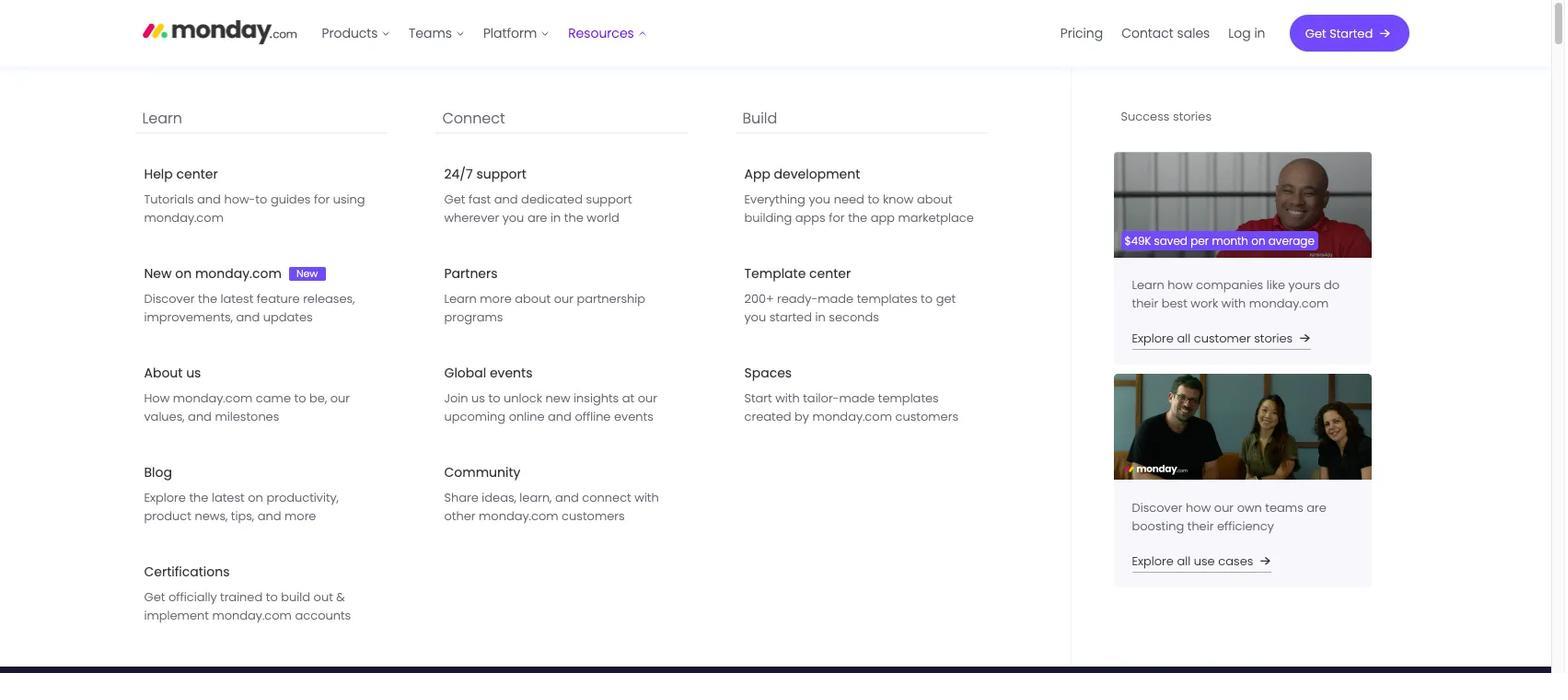 Task type: describe. For each thing, give the bounding box(es) containing it.
template center 200+ ready-made templates to get you started in seconds
[[745, 265, 956, 326]]

to left power
[[1041, 190, 1056, 211]]

200+
[[745, 290, 774, 308]]

products for products to power every team
[[973, 190, 1037, 211]]

best
[[1162, 295, 1188, 312]]

manage
[[1062, 266, 1112, 284]]

to inside global events join us to unlock new insights at our upcoming online and offline events
[[489, 390, 501, 407]]

app
[[745, 165, 771, 184]]

feature
[[257, 290, 300, 308]]

companies
[[1196, 277, 1264, 294]]

power
[[1060, 190, 1106, 211]]

resources link
[[559, 18, 656, 48]]

how for best
[[1168, 277, 1193, 294]]

work
[[1062, 239, 1104, 262]]

1 vertical spatial started
[[201, 476, 254, 497]]

main element
[[0, 0, 1552, 673]]

milestones
[[215, 408, 279, 426]]

of
[[1182, 266, 1194, 284]]

the
[[142, 365, 178, 393]]

dev
[[1062, 528, 1093, 551]]

to inside about us how monday.com came to be, our values, and milestones
[[294, 390, 306, 407]]

ops
[[1094, 467, 1118, 485]]

templates for template center
[[857, 290, 918, 308]]

no
[[142, 523, 158, 541]]

releases,
[[303, 290, 355, 308]]

register
[[998, 77, 1061, 99]]

for up programs
[[439, 205, 520, 287]]

certifications
[[144, 563, 230, 581]]

agile teams
[[1049, 612, 1125, 630]]

no credit card needed   ✦    unlimited time on free plan
[[142, 523, 468, 541]]

strategy
[[1094, 285, 1143, 302]]

explore all customer stories
[[1132, 330, 1293, 347]]

in for template center
[[815, 309, 826, 326]]

cases
[[1219, 552, 1254, 570]]

and inside help center tutorials and how-to guides for using monday.com
[[197, 191, 221, 208]]

by inside spaces start with tailor-made templates created by monday.com customers
[[795, 408, 809, 426]]

with inside learn how companies like yours do their best work with monday.com
[[1222, 295, 1246, 312]]

improvements,
[[144, 309, 233, 326]]

by inside the platform where all your processes, tools, and teams work together, powered by monday products.
[[385, 402, 410, 430]]

made for spaces
[[839, 390, 875, 407]]

work.
[[534, 205, 695, 287]]

implement
[[144, 607, 209, 625]]

the inside sales crm streamline the sales cycle, from lead to close.
[[1129, 411, 1148, 428]]

to inside work management manage all aspects of work, from strategy to execution.
[[1146, 285, 1158, 302]]

per
[[1191, 233, 1209, 248]]

products to power every team
[[973, 190, 1193, 211]]

customers for spaces
[[896, 408, 959, 426]]

free
[[413, 523, 438, 541]]

help center tutorials and how-to guides for using monday.com
[[144, 165, 365, 227]]

connect
[[443, 108, 505, 129]]

more inside the partners learn more about our partnership programs
[[480, 290, 512, 308]]

products.
[[506, 402, 600, 430]]

latest inside blog explore the latest on productivity, product news, tips, and more
[[212, 489, 245, 507]]

powered
[[290, 402, 379, 430]]

contact
[[1122, 24, 1174, 42]]

accept all cookies
[[1259, 144, 1374, 161]]

and inside the '24/7 support get fast and dedicated support wherever you are in the world'
[[494, 191, 518, 208]]

pricing link
[[1052, 18, 1113, 48]]

2 horizontal spatial in
[[1255, 24, 1266, 42]]

stories inside explore all customer stories link
[[1255, 330, 1293, 347]]

help
[[144, 165, 173, 184]]

all inside work management manage all aspects of work, from strategy to execution.
[[1115, 266, 1128, 284]]

online
[[509, 408, 545, 426]]

to inside certifications get officially trained to build out & implement monday.com accounts
[[266, 589, 278, 606]]

and inside about us how monday.com came to be, our values, and milestones
[[188, 408, 212, 426]]

build
[[743, 108, 778, 129]]

from inside sales crm streamline the sales cycle, from lead to close.
[[1222, 411, 1250, 428]]

contact sales button
[[1113, 18, 1220, 48]]

do
[[1324, 277, 1340, 294]]

learn for learn how companies like yours do their best work with monday.com
[[1132, 277, 1165, 294]]

pricing
[[1061, 24, 1103, 42]]

partnership
[[577, 290, 646, 308]]

sales inside button
[[1178, 24, 1210, 42]]

monday.com up 'discover the latest feature releases, improvements, and updates' at the left of page
[[195, 265, 282, 283]]

management
[[1108, 239, 1221, 262]]

sales for ops
[[1057, 467, 1091, 485]]

connect
[[582, 489, 632, 507]]

the inside blog explore the latest on productivity, product news, tips, and more
[[189, 489, 209, 507]]

explore all customer stories link
[[1132, 328, 1315, 350]]

all for cookies
[[1308, 144, 1323, 161]]

0 vertical spatial stories
[[1173, 108, 1212, 125]]

efficiency
[[1217, 517, 1274, 535]]

platform
[[184, 365, 271, 393]]

products link
[[312, 18, 400, 48]]

partners
[[444, 265, 498, 283]]

contact sales
[[1122, 24, 1210, 42]]

to inside sales crm streamline the sales cycle, from lead to close.
[[1092, 429, 1104, 447]]

on up improvements,
[[175, 265, 192, 283]]

get right log in link
[[1306, 24, 1327, 42]]

for up where
[[289, 272, 371, 354]]

team
[[1154, 190, 1193, 211]]

streamline
[[1062, 411, 1126, 428]]

list inside the main element
[[1052, 0, 1275, 66]]

monday.com inside learn how companies like yours do their best work with monday.com
[[1250, 295, 1329, 312]]

nissan image
[[1114, 152, 1372, 258]]

register now >
[[998, 77, 1107, 99]]

register now > link
[[998, 77, 1107, 99]]

center for help center
[[176, 165, 218, 184]]

0 horizontal spatial get started button
[[142, 464, 301, 509]]

are inside discover how our own teams are boosting their efficiency
[[1307, 499, 1327, 516]]

teams inside the platform where all your processes, tools, and teams work together, powered by monday products.
[[637, 365, 701, 393]]

on left 'free'
[[394, 523, 410, 541]]

sales for crm
[[1062, 383, 1106, 406]]

all inside the platform where all your processes, tools, and teams work together, powered by monday products.
[[344, 365, 367, 393]]

accept
[[1259, 144, 1304, 161]]

month
[[1212, 233, 1249, 248]]

blog explore the latest on productivity, product news, tips, and more
[[144, 464, 339, 525]]

us inside global events join us to unlock new insights at our upcoming online and offline events
[[472, 390, 485, 407]]

main submenu element
[[0, 66, 1552, 667]]

tips,
[[231, 508, 254, 525]]

like
[[1267, 277, 1286, 294]]

new for new on monday.com
[[144, 265, 172, 283]]

concept
[[1062, 574, 1112, 591]]

close.
[[1107, 429, 1141, 447]]

get up product
[[171, 476, 197, 497]]

agile
[[1049, 612, 1081, 630]]

us inside about us how monday.com came to be, our values, and milestones
[[186, 364, 201, 383]]

$49k
[[1125, 233, 1151, 248]]

better
[[1091, 555, 1127, 573]]

in for 24/7 support
[[551, 209, 561, 227]]

to inside app development everything you need to know about building apps for the app marketplace
[[868, 191, 880, 208]]

ideas,
[[482, 489, 516, 507]]

credit
[[161, 523, 196, 541]]

with inside spaces start with tailor-made templates created by monday.com customers
[[776, 390, 800, 407]]

teams
[[409, 24, 452, 42]]

how
[[144, 390, 170, 407]]

operations
[[1303, 322, 1374, 341]]

from inside work management manage all aspects of work, from strategy to execution.
[[1062, 285, 1090, 302]]

get inside certifications get officially trained to build out & implement monday.com accounts
[[144, 589, 165, 606]]

1 horizontal spatial teams
[[1084, 612, 1125, 630]]

card
[[199, 523, 227, 541]]

monday.com inside certifications get officially trained to build out & implement monday.com accounts
[[212, 607, 292, 625]]

made for template center
[[818, 290, 854, 308]]



Task type: vqa. For each thing, say whether or not it's contained in the screenshot.
MINS related to &
no



Task type: locate. For each thing, give the bounding box(es) containing it.
0 vertical spatial sales
[[1062, 383, 1106, 406]]

list containing pricing
[[1052, 0, 1275, 66]]

center up tutorials
[[176, 165, 218, 184]]

1 vertical spatial center
[[810, 265, 851, 283]]

1 horizontal spatial us
[[472, 390, 485, 407]]

explore for their
[[1132, 330, 1174, 347]]

1 vertical spatial sales
[[1152, 411, 1182, 428]]

global
[[444, 364, 486, 383]]

monday.com down tutorials
[[144, 209, 224, 227]]

more inside blog explore the latest on productivity, product news, tips, and more
[[285, 508, 316, 525]]

about
[[144, 364, 183, 383]]

products,
[[1130, 555, 1185, 573]]

1 vertical spatial us
[[472, 390, 485, 407]]

1 vertical spatial latest
[[212, 489, 245, 507]]

discover up 'boosting'
[[1132, 499, 1183, 516]]

by
[[385, 402, 410, 430], [795, 408, 809, 426]]

✦
[[286, 523, 295, 541]]

spaces
[[745, 364, 792, 383]]

their inside discover how our own teams are boosting their efficiency
[[1188, 517, 1214, 535]]

more
[[480, 290, 512, 308], [285, 508, 316, 525]]

0 horizontal spatial with
[[635, 489, 659, 507]]

learn how companies like yours do their best work with monday.com
[[1132, 277, 1340, 312]]

0 horizontal spatial customers
[[562, 508, 625, 525]]

events up the unlock
[[490, 364, 533, 383]]

and inside 'discover the latest feature releases, improvements, and updates'
[[236, 309, 260, 326]]

0 horizontal spatial in
[[551, 209, 561, 227]]

building
[[745, 209, 792, 227]]

our inside the partners learn more about our partnership programs
[[554, 290, 574, 308]]

1 vertical spatial in
[[551, 209, 561, 227]]

0 horizontal spatial you
[[503, 209, 524, 227]]

1 horizontal spatial about
[[917, 191, 953, 208]]

2 horizontal spatial you
[[809, 191, 831, 208]]

productivity,
[[267, 489, 339, 507]]

their inside learn how companies like yours do their best work with monday.com
[[1132, 295, 1159, 312]]

templates inside template center 200+ ready-made templates to get you started in seconds
[[857, 290, 918, 308]]

list containing learn
[[0, 0, 1552, 673]]

1 horizontal spatial started
[[1330, 24, 1373, 42]]

to left get
[[921, 290, 933, 308]]

1 vertical spatial get started button
[[142, 464, 301, 509]]

sales inside sales crm streamline the sales cycle, from lead to close.
[[1062, 383, 1106, 406]]

the inside app development everything you need to know about building apps for the app marketplace
[[848, 209, 868, 227]]

all right accept
[[1308, 144, 1323, 161]]

discover for discover the latest feature releases, improvements, and updates
[[144, 290, 195, 308]]

by down 'tailor-' at the bottom
[[795, 408, 809, 426]]

crm
[[1111, 383, 1148, 406]]

made down seconds
[[839, 390, 875, 407]]

our right be,
[[330, 390, 350, 407]]

1 horizontal spatial center
[[810, 265, 851, 283]]

1 vertical spatial events
[[614, 408, 654, 426]]

work inside learn how companies like yours do their best work with monday.com
[[1191, 295, 1219, 312]]

us up 'upcoming'
[[472, 390, 485, 407]]

cookies
[[1326, 144, 1374, 161]]

for left using
[[314, 191, 330, 208]]

products left power
[[973, 190, 1037, 211]]

more down productivity,
[[285, 508, 316, 525]]

on right month
[[1252, 233, 1266, 248]]

0 vertical spatial how
[[1168, 277, 1193, 294]]

1 vertical spatial from
[[1222, 411, 1250, 428]]

learn for learn
[[142, 108, 182, 129]]

1 vertical spatial get started
[[171, 476, 254, 497]]

0 vertical spatial events
[[490, 364, 533, 383]]

all up strategy
[[1115, 266, 1128, 284]]

at
[[622, 390, 635, 407]]

1 vertical spatial work
[[142, 402, 189, 430]]

0 horizontal spatial teams
[[637, 365, 701, 393]]

stories right success
[[1173, 108, 1212, 125]]

learn up programs
[[444, 290, 477, 308]]

get started inside the main element
[[1306, 24, 1373, 42]]

0 horizontal spatial center
[[176, 165, 218, 184]]

upcoming
[[444, 408, 506, 426]]

tailor-
[[803, 390, 839, 407]]

monday.com logo image
[[142, 12, 297, 50]]

explore inside blog explore the latest on productivity, product news, tips, and more
[[144, 489, 186, 507]]

about inside the partners learn more about our partnership programs
[[515, 290, 551, 308]]

our inside about us how monday.com came to be, our values, and milestones
[[330, 390, 350, 407]]

0 horizontal spatial are
[[528, 209, 547, 227]]

templates inside spaces start with tailor-made templates created by monday.com customers
[[878, 390, 939, 407]]

all inside button
[[1308, 144, 1323, 161]]

explore down the best
[[1132, 330, 1174, 347]]

and left how-
[[197, 191, 221, 208]]

discover inside discover how our own teams are boosting their efficiency
[[1132, 499, 1183, 516]]

1 horizontal spatial get started
[[1306, 24, 1373, 42]]

all for customer
[[1177, 330, 1191, 347]]

center for template center
[[810, 265, 851, 283]]

1 vertical spatial are
[[1307, 499, 1327, 516]]

1 vertical spatial with
[[776, 390, 800, 407]]

work down the
[[142, 402, 189, 430]]

center up ready- at the top of page
[[810, 265, 851, 283]]

1 horizontal spatial events
[[614, 408, 654, 426]]

made inside template center 200+ ready-made templates to get you started in seconds
[[818, 290, 854, 308]]

1 horizontal spatial by
[[795, 408, 809, 426]]

trained
[[220, 589, 263, 606]]

to left be,
[[294, 390, 306, 407]]

0 horizontal spatial started
[[201, 476, 254, 497]]

0 vertical spatial products
[[321, 24, 378, 42]]

you inside app development everything you need to know about building apps for the app marketplace
[[809, 191, 831, 208]]

0 horizontal spatial work
[[142, 402, 189, 430]]

execution.
[[1161, 285, 1221, 302]]

and up offline
[[591, 365, 631, 393]]

1 horizontal spatial are
[[1307, 499, 1327, 516]]

learn inside learn how companies like yours do their best work with monday.com
[[1132, 277, 1165, 294]]

and down feature
[[236, 309, 260, 326]]

1 vertical spatial sales
[[1057, 467, 1091, 485]]

all for use
[[1177, 552, 1191, 570]]

sales right contact
[[1178, 24, 1210, 42]]

0 horizontal spatial events
[[490, 364, 533, 383]]

with inside community share ideas, learn, and connect with other monday.com customers
[[635, 489, 659, 507]]

0 horizontal spatial new
[[144, 265, 172, 283]]

1 horizontal spatial customers
[[896, 408, 959, 426]]

from left "cases"
[[1189, 555, 1217, 573]]

start
[[745, 390, 772, 407]]

0 vertical spatial with
[[1222, 295, 1246, 312]]

get inside the '24/7 support get fast and dedicated support wherever you are in the world'
[[444, 191, 465, 208]]

marketplace
[[898, 209, 974, 227]]

the inside the '24/7 support get fast and dedicated support wherever you are in the world'
[[564, 209, 584, 227]]

sales crm streamline the sales cycle, from lead to close.
[[1062, 383, 1250, 447]]

to up 'upcoming'
[[489, 390, 501, 407]]

1 vertical spatial how
[[1186, 499, 1211, 516]]

to left the build at the left of the page
[[266, 589, 278, 606]]

unlock
[[504, 390, 542, 407]]

guides
[[271, 191, 311, 208]]

in right the log
[[1255, 24, 1266, 42]]

for inside help center tutorials and how-to guides for using monday.com
[[314, 191, 330, 208]]

0 vertical spatial customers
[[896, 408, 959, 426]]

build
[[281, 589, 310, 606]]

with down companies
[[1222, 295, 1246, 312]]

our left own
[[1215, 499, 1234, 516]]

>
[[1099, 77, 1107, 99]]

and right values, at the left bottom of the page
[[188, 408, 212, 426]]

new up improvements,
[[144, 265, 172, 283]]

for inside app development everything you need to know about building apps for the app marketplace
[[829, 209, 845, 227]]

ship
[[1062, 555, 1087, 573]]

teams
[[637, 365, 701, 393], [1266, 499, 1304, 516], [1084, 612, 1125, 630]]

how inside learn how companies like yours do their best work with monday.com
[[1168, 277, 1193, 294]]

1 horizontal spatial support
[[586, 191, 632, 208]]

0 vertical spatial in
[[1255, 24, 1266, 42]]

all left your
[[344, 365, 367, 393]]

and inside global events join us to unlock new insights at our upcoming online and offline events
[[548, 408, 572, 426]]

discover
[[144, 290, 195, 308], [1132, 499, 1183, 516]]

accept all cookies dialog
[[0, 121, 1552, 184]]

2 vertical spatial from
[[1189, 555, 1217, 573]]

1 horizontal spatial more
[[480, 290, 512, 308]]

know
[[883, 191, 914, 208]]

0 vertical spatial get started button
[[1290, 15, 1409, 52]]

1 horizontal spatial new
[[296, 266, 318, 280]]

get started
[[1306, 24, 1373, 42], [171, 476, 254, 497]]

templates for spaces
[[878, 390, 939, 407]]

to down streamline
[[1092, 429, 1104, 447]]

1 vertical spatial about
[[515, 290, 551, 308]]

on up 'tips,'
[[248, 489, 263, 507]]

1 vertical spatial templates
[[878, 390, 939, 407]]

with right connect
[[635, 489, 659, 507]]

you for 24/7 support
[[503, 209, 524, 227]]

on
[[1252, 233, 1266, 248], [175, 265, 192, 283], [248, 489, 263, 507], [394, 523, 410, 541]]

get left fast
[[444, 191, 465, 208]]

0 vertical spatial their
[[1132, 295, 1159, 312]]

products inside the main element
[[321, 24, 378, 42]]

monday.com inside help center tutorials and how-to guides for using monday.com
[[144, 209, 224, 227]]

started inside the main element
[[1330, 24, 1373, 42]]

monday.com down learn,
[[479, 508, 559, 525]]

latest up 'tips,'
[[212, 489, 245, 507]]

efficency image
[[1114, 374, 1372, 480]]

platform
[[483, 24, 537, 42]]

get
[[936, 290, 956, 308]]

with up created
[[776, 390, 800, 407]]

get started button inside the main element
[[1290, 15, 1409, 52]]

0 horizontal spatial get started
[[171, 476, 254, 497]]

support up fast
[[476, 165, 527, 184]]

1 horizontal spatial from
[[1189, 555, 1217, 573]]

discover up improvements,
[[144, 290, 195, 308]]

1 vertical spatial more
[[285, 508, 316, 525]]

1 horizontal spatial discover
[[1132, 499, 1183, 516]]

tools,
[[534, 365, 585, 393]]

1 list from the left
[[0, 0, 1552, 673]]

monday.com inside about us how monday.com came to be, our values, and milestones
[[173, 390, 253, 407]]

latest inside 'discover the latest feature releases, improvements, and updates'
[[221, 290, 254, 308]]

how inside discover how our own teams are boosting their efficiency
[[1186, 499, 1211, 516]]

in down dedicated
[[551, 209, 561, 227]]

templates up seconds
[[857, 290, 918, 308]]

us right about at the bottom left
[[186, 364, 201, 383]]

in inside template center 200+ ready-made templates to get you started in seconds
[[815, 309, 826, 326]]

0 vertical spatial discover
[[144, 290, 195, 308]]

own
[[1237, 499, 1262, 516]]

learn up "help"
[[142, 108, 182, 129]]

started
[[1330, 24, 1373, 42], [201, 476, 254, 497]]

and inside community share ideas, learn, and connect with other monday.com customers
[[555, 489, 579, 507]]

events
[[490, 364, 533, 383], [614, 408, 654, 426]]

share
[[444, 489, 479, 507]]

get up implement
[[144, 589, 165, 606]]

insights
[[574, 390, 619, 407]]

1 vertical spatial discover
[[1132, 499, 1183, 516]]

how
[[1168, 277, 1193, 294], [1186, 499, 1211, 516]]

1 horizontal spatial in
[[815, 309, 826, 326]]

marketing
[[1134, 322, 1197, 341]]

processes,
[[422, 365, 528, 393]]

success stories
[[1121, 108, 1212, 125]]

teams right agile
[[1084, 612, 1125, 630]]

center inside template center 200+ ready-made templates to get you started in seconds
[[810, 265, 851, 283]]

0 horizontal spatial stories
[[1173, 108, 1212, 125]]

are down dedicated
[[528, 209, 547, 227]]

learn inside the partners learn more about our partnership programs
[[444, 290, 477, 308]]

monday.com inside community share ideas, learn, and connect with other monday.com customers
[[479, 508, 559, 525]]

made
[[818, 290, 854, 308], [839, 390, 875, 407]]

1 horizontal spatial get started button
[[1290, 15, 1409, 52]]

discover inside 'discover the latest feature releases, improvements, and updates'
[[144, 290, 195, 308]]

&
[[336, 589, 345, 606]]

plan
[[441, 523, 468, 541]]

our inside discover how our own teams are boosting their efficiency
[[1215, 499, 1234, 516]]

monday.com down trained
[[212, 607, 292, 625]]

the inside 'discover the latest feature releases, improvements, and updates'
[[198, 290, 217, 308]]

launch.
[[1130, 574, 1174, 591]]

from right cycle,
[[1222, 411, 1250, 428]]

the down need
[[848, 209, 868, 227]]

0 vertical spatial more
[[480, 290, 512, 308]]

2 horizontal spatial learn
[[1132, 277, 1165, 294]]

and right learn,
[[555, 489, 579, 507]]

you for template center
[[745, 309, 766, 326]]

24/7 support get fast and dedicated support wherever you are in the world
[[444, 165, 632, 227]]

products for products
[[321, 24, 378, 42]]

in inside the '24/7 support get fast and dedicated support wherever you are in the world'
[[551, 209, 561, 227]]

1 horizontal spatial work
[[1191, 295, 1219, 312]]

monday.com down 'tailor-' at the bottom
[[813, 408, 892, 426]]

and left ✦
[[258, 508, 281, 525]]

1 horizontal spatial stories
[[1255, 330, 1293, 347]]

from down manage
[[1062, 285, 1090, 302]]

2 vertical spatial explore
[[1132, 552, 1174, 570]]

2 vertical spatial in
[[815, 309, 826, 326]]

work down work,
[[1191, 295, 1219, 312]]

everyone.
[[385, 272, 680, 354]]

work inside the platform where all your processes, tools, and teams work together, powered by monday products.
[[142, 402, 189, 430]]

log in
[[1229, 24, 1266, 42]]

where
[[276, 365, 338, 393]]

how down account managers
[[1186, 499, 1211, 516]]

tutorials
[[144, 191, 194, 208]]

list
[[0, 0, 1552, 673], [1052, 0, 1275, 66]]

1 horizontal spatial products
[[973, 190, 1037, 211]]

yours
[[1289, 277, 1321, 294]]

and
[[197, 191, 221, 208], [494, 191, 518, 208], [236, 309, 260, 326], [591, 365, 631, 393], [188, 408, 212, 426], [548, 408, 572, 426], [555, 489, 579, 507], [258, 508, 281, 525]]

0 vertical spatial from
[[1062, 285, 1090, 302]]

0 vertical spatial teams
[[637, 365, 701, 393]]

monday.com down like
[[1250, 295, 1329, 312]]

the up news, on the left of the page
[[189, 489, 209, 507]]

the down new on monday.com
[[198, 290, 217, 308]]

0 vertical spatial explore
[[1132, 330, 1174, 347]]

1 vertical spatial customers
[[562, 508, 625, 525]]

are right own
[[1307, 499, 1327, 516]]

stories
[[1173, 108, 1212, 125], [1255, 330, 1293, 347]]

values,
[[144, 408, 185, 426]]

center inside help center tutorials and how-to guides for using monday.com
[[176, 165, 218, 184]]

customers inside community share ideas, learn, and connect with other monday.com customers
[[562, 508, 625, 525]]

1 horizontal spatial with
[[776, 390, 800, 407]]

0 vertical spatial templates
[[857, 290, 918, 308]]

our right at
[[638, 390, 658, 407]]

in down ready- at the top of page
[[815, 309, 826, 326]]

about inside app development everything you need to know about building apps for the app marketplace
[[917, 191, 953, 208]]

now
[[1064, 77, 1096, 99]]

platform link
[[474, 18, 559, 48]]

1 vertical spatial you
[[503, 209, 524, 227]]

to inside template center 200+ ready-made templates to get you started in seconds
[[921, 290, 933, 308]]

1 vertical spatial explore
[[144, 489, 186, 507]]

to left guides
[[255, 191, 267, 208]]

are inside the '24/7 support get fast and dedicated support wherever you are in the world'
[[528, 209, 547, 227]]

events down at
[[614, 408, 654, 426]]

work
[[1191, 295, 1219, 312], [142, 402, 189, 430]]

0 vertical spatial get started
[[1306, 24, 1373, 42]]

made inside spaces start with tailor-made templates created by monday.com customers
[[839, 390, 875, 407]]

0 horizontal spatial support
[[476, 165, 527, 184]]

new up releases,
[[296, 266, 318, 280]]

2 list from the left
[[1052, 0, 1275, 66]]

to inside help center tutorials and how-to guides for using monday.com
[[255, 191, 267, 208]]

monday.com
[[144, 209, 224, 227], [195, 265, 282, 283], [1250, 295, 1329, 312], [173, 390, 253, 407], [813, 408, 892, 426], [479, 508, 559, 525], [212, 607, 292, 625]]

2 vertical spatial you
[[745, 309, 766, 326]]

and inside the platform where all your processes, tools, and teams work together, powered by monday products.
[[591, 365, 631, 393]]

explore for boosting
[[1132, 552, 1174, 570]]

our inside global events join us to unlock new insights at our upcoming online and offline events
[[638, 390, 658, 407]]

products left the teams
[[321, 24, 378, 42]]

log in link
[[1220, 18, 1275, 48]]

to down aspects
[[1146, 285, 1158, 302]]

new for new
[[296, 266, 318, 280]]

you inside the '24/7 support get fast and dedicated support wherever you are in the world'
[[503, 209, 524, 227]]

officially
[[168, 589, 217, 606]]

0 vertical spatial are
[[528, 209, 547, 227]]

the down dedicated
[[564, 209, 584, 227]]

sales
[[1062, 383, 1106, 406], [1057, 467, 1091, 485]]

and right fast
[[494, 191, 518, 208]]

programs
[[444, 309, 503, 326]]

us
[[186, 364, 201, 383], [472, 390, 485, 407]]

wherever
[[444, 209, 499, 227]]

all down the best
[[1177, 330, 1191, 347]]

for down need
[[829, 209, 845, 227]]

teams inside discover how our own teams are boosting their efficiency
[[1266, 499, 1304, 516]]

1 horizontal spatial you
[[745, 309, 766, 326]]

our
[[554, 290, 574, 308], [330, 390, 350, 407], [638, 390, 658, 407], [1215, 499, 1234, 516]]

0 vertical spatial support
[[476, 165, 527, 184]]

to down the better
[[1115, 574, 1127, 591]]

how for their
[[1186, 499, 1211, 516]]

about up marketplace
[[917, 191, 953, 208]]

and inside blog explore the latest on productivity, product news, tips, and more
[[258, 508, 281, 525]]

new on monday.com
[[144, 265, 282, 283]]

sales up streamline
[[1062, 383, 1106, 406]]

0 vertical spatial sales
[[1178, 24, 1210, 42]]

explore up launch.
[[1132, 552, 1174, 570]]

updates
[[263, 309, 313, 326]]

to inside dev ship better products, from concept to launch.
[[1115, 574, 1127, 591]]

1 vertical spatial products
[[973, 190, 1037, 211]]

work,
[[1197, 266, 1227, 284]]

0 vertical spatial started
[[1330, 24, 1373, 42]]

success
[[1121, 108, 1170, 125]]

need
[[834, 191, 865, 208]]

designed
[[142, 205, 425, 287]]

0 vertical spatial about
[[917, 191, 953, 208]]

1 horizontal spatial their
[[1188, 517, 1214, 535]]

by down your
[[385, 402, 410, 430]]

templates
[[857, 290, 918, 308], [878, 390, 939, 407]]

1 vertical spatial teams
[[1266, 499, 1304, 516]]

explore up product
[[144, 489, 186, 507]]

0 horizontal spatial us
[[186, 364, 201, 383]]

their left the best
[[1132, 295, 1159, 312]]

customers for community
[[562, 508, 625, 525]]

get
[[1306, 24, 1327, 42], [444, 191, 465, 208], [171, 476, 197, 497], [144, 589, 165, 606]]

all left use
[[1177, 552, 1191, 570]]

sales inside sales crm streamline the sales cycle, from lead to close.
[[1152, 411, 1182, 428]]

learn,
[[520, 489, 552, 507]]

made up seconds
[[818, 290, 854, 308]]

ready-
[[777, 290, 818, 308]]

0 horizontal spatial by
[[385, 402, 410, 430]]

0 horizontal spatial more
[[285, 508, 316, 525]]

0 horizontal spatial from
[[1062, 285, 1090, 302]]

log
[[1229, 24, 1251, 42]]

1 vertical spatial support
[[586, 191, 632, 208]]

from inside dev ship better products, from concept to launch.
[[1189, 555, 1217, 573]]

spaces start with tailor-made templates created by monday.com customers
[[745, 364, 959, 426]]

sales left ops
[[1057, 467, 1091, 485]]

latest down new on monday.com
[[221, 290, 254, 308]]

to up app
[[868, 191, 880, 208]]

stories right customer
[[1255, 330, 1293, 347]]

their up use
[[1188, 517, 1214, 535]]

on inside blog explore the latest on productivity, product news, tips, and more
[[248, 489, 263, 507]]

0 horizontal spatial discover
[[144, 290, 195, 308]]

monday.com up milestones
[[173, 390, 253, 407]]

explore
[[1132, 330, 1174, 347], [144, 489, 186, 507], [1132, 552, 1174, 570]]

work management manage all aspects of work, from strategy to execution.
[[1062, 239, 1227, 302]]

customers inside spaces start with tailor-made templates created by monday.com customers
[[896, 408, 959, 426]]

you down '200+'
[[745, 309, 766, 326]]

0 vertical spatial work
[[1191, 295, 1219, 312]]

to
[[1041, 190, 1056, 211], [255, 191, 267, 208], [868, 191, 880, 208], [1146, 285, 1158, 302], [921, 290, 933, 308], [294, 390, 306, 407], [489, 390, 501, 407], [1092, 429, 1104, 447], [1115, 574, 1127, 591], [266, 589, 278, 606]]

our left partnership
[[554, 290, 574, 308]]

you inside template center 200+ ready-made templates to get you started in seconds
[[745, 309, 766, 326]]

monday.com inside spaces start with tailor-made templates created by monday.com customers
[[813, 408, 892, 426]]

you up apps at top
[[809, 191, 831, 208]]

saved
[[1154, 233, 1188, 248]]

2 vertical spatial with
[[635, 489, 659, 507]]

support up world
[[586, 191, 632, 208]]

discover for discover how our own teams are boosting their efficiency
[[1132, 499, 1183, 516]]

2 horizontal spatial from
[[1222, 411, 1250, 428]]

product
[[144, 508, 191, 525]]



